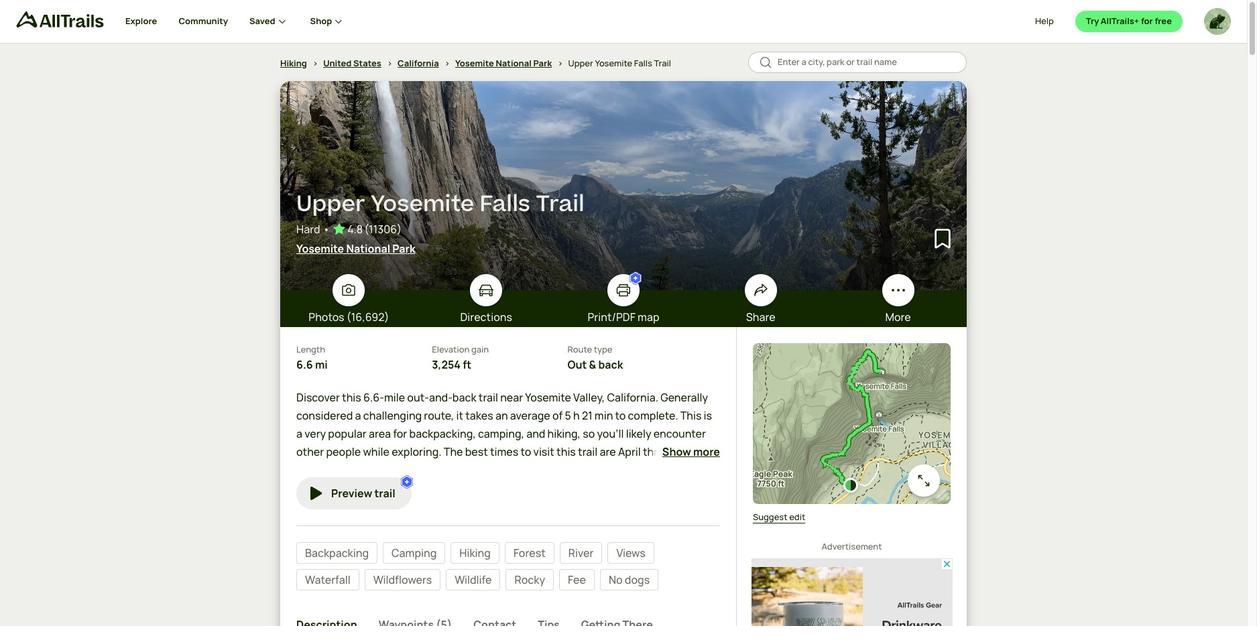 Task type: describe. For each thing, give the bounding box(es) containing it.
suggest edit link
[[753, 511, 806, 524]]

show
[[662, 445, 691, 460]]

11306
[[369, 222, 397, 237]]

rocky
[[515, 573, 545, 588]]

0 vertical spatial trail
[[479, 390, 498, 405]]

21
[[582, 408, 593, 423]]

it
[[456, 408, 463, 423]]

hiking › united states › california › yosemite national park › upper yosemite falls trail
[[280, 57, 671, 69]]

more
[[885, 310, 911, 325]]

6.6
[[296, 357, 313, 372]]

noah image
[[1204, 8, 1231, 35]]

3 › from the left
[[445, 57, 450, 69]]

states
[[353, 57, 381, 69]]

upper yosemite falls trail, yosemite national park, yosemite valley, california, united states | alltrails.com image
[[280, 81, 967, 290]]

on
[[619, 463, 632, 478]]

considered
[[296, 408, 353, 423]]

show more
[[662, 445, 720, 460]]

yosemite inside discover this 6.6-mile out-and-back trail near yosemite valley, california. generally considered a challenging route, it takes an average of 5 h 21 min to complete. this is a very popular area for backpacking, camping, and hiking, so you'll likely encounter other people while exploring. the best times to visit this trail are april through october. you'll need to leave pups at home — dogs aren't allowed on this trail.
[[525, 390, 571, 405]]

complete.
[[628, 408, 678, 423]]

shop link
[[310, 0, 346, 43]]

2 horizontal spatial trail
[[578, 445, 598, 459]]

1 horizontal spatial trail
[[654, 57, 671, 69]]

california link
[[398, 57, 439, 69]]

0 vertical spatial park
[[533, 57, 552, 69]]

2 vertical spatial to
[[398, 463, 409, 478]]

an
[[496, 408, 508, 423]]

0 vertical spatial national
[[496, 57, 532, 69]]

hard •
[[296, 222, 330, 237]]

for inside discover this 6.6-mile out-and-back trail near yosemite valley, california. generally considered a challenging route, it takes an average of 5 h 21 min to complete. this is a very popular area for backpacking, camping, and hiking, so you'll likely encounter other people while exploring. the best times to visit this trail are april through october. you'll need to leave pups at home — dogs aren't allowed on this trail.
[[393, 426, 407, 441]]

views
[[617, 546, 646, 561]]

camping
[[392, 546, 437, 561]]

share
[[746, 310, 776, 325]]

for inside "link"
[[1141, 15, 1153, 27]]

upper yosemite falls trail map image
[[753, 343, 951, 504]]

home
[[479, 463, 508, 478]]

hiking for hiking › united states › california › yosemite national park › upper yosemite falls trail
[[280, 57, 307, 69]]

0 vertical spatial a
[[355, 408, 361, 423]]

through
[[643, 445, 684, 459]]

california.
[[607, 390, 659, 405]]

0 vertical spatial upper
[[568, 57, 593, 69]]

mile
[[384, 390, 405, 405]]

5
[[565, 408, 571, 423]]

cookie consent banner dialog
[[16, 563, 1231, 610]]

october.
[[296, 463, 340, 478]]

saved link
[[249, 0, 289, 43]]

people
[[326, 445, 361, 459]]

united
[[323, 57, 352, 69]]

discover this 6.6-mile out-and-back trail near yosemite valley, california. generally considered a challenging route, it takes an average of 5 h 21 min to complete. this is a very popular area for backpacking, camping, and hiking, so you'll likely encounter other people while exploring. the best times to visit this trail are april through october. you'll need to leave pups at home — dogs aren't allowed on this trail.
[[296, 390, 712, 478]]

route
[[568, 343, 592, 355]]

no dogs
[[609, 573, 650, 588]]

1 › from the left
[[313, 57, 318, 69]]

&
[[589, 357, 596, 372]]

fee
[[568, 573, 586, 588]]

so
[[583, 426, 595, 441]]

shop
[[310, 15, 332, 27]]

community
[[179, 15, 228, 27]]

try alltrails+ for free link
[[1075, 11, 1183, 32]]

generally
[[661, 390, 708, 405]]

saved button
[[249, 0, 310, 43]]

free
[[1155, 15, 1172, 27]]

directions link
[[418, 274, 555, 325]]

you'll
[[342, 463, 368, 478]]

Enter a city, park or trail name field
[[778, 56, 956, 69]]

backpacking,
[[409, 426, 476, 441]]

•
[[323, 222, 330, 237]]

leave
[[411, 463, 437, 478]]

2 vertical spatial this
[[634, 463, 654, 478]]

this
[[680, 408, 702, 423]]

hiking for hiking
[[460, 546, 491, 561]]

wildflowers
[[373, 573, 432, 588]]

2 horizontal spatial to
[[615, 408, 626, 423]]

photos (16,692)
[[309, 310, 389, 325]]

route,
[[424, 408, 454, 423]]

4.8 ( 11306 )
[[348, 222, 402, 237]]

1 vertical spatial yosemite national park link
[[296, 241, 935, 257]]

united states link
[[323, 57, 381, 69]]

alltrails link
[[16, 11, 125, 34]]

average
[[510, 408, 550, 423]]

more
[[693, 445, 720, 460]]

very
[[305, 426, 326, 441]]

share link
[[692, 274, 830, 325]]

trail inside the preview trail button
[[374, 486, 395, 501]]

allowed
[[579, 463, 617, 478]]

length
[[296, 343, 325, 355]]

map
[[638, 310, 660, 325]]

preview trail
[[331, 486, 395, 501]]

print/pdf map
[[588, 310, 660, 325]]

preview
[[331, 486, 372, 501]]

challenging
[[363, 408, 422, 423]]

upper yosemite falls trail
[[296, 189, 585, 221]]

edit
[[789, 511, 806, 523]]

shop button
[[310, 0, 346, 43]]

hiking link
[[280, 57, 307, 69]]

0 horizontal spatial trail
[[536, 189, 585, 221]]

print/pdf
[[588, 310, 636, 325]]

advertisement region
[[751, 559, 953, 626]]

at
[[467, 463, 477, 478]]

show more button
[[662, 444, 720, 460]]

1 vertical spatial a
[[296, 426, 302, 441]]



Task type: vqa. For each thing, say whether or not it's contained in the screenshot.
popular
yes



Task type: locate. For each thing, give the bounding box(es) containing it.
dogs right — on the left bottom
[[520, 463, 545, 478]]

the
[[444, 445, 463, 459]]

takes
[[466, 408, 493, 423]]

1 vertical spatial falls
[[480, 189, 530, 221]]

trail down the 'need' on the left of the page
[[374, 486, 395, 501]]

1 vertical spatial back
[[453, 390, 477, 405]]

1 horizontal spatial dogs
[[625, 573, 650, 588]]

1 vertical spatial trail
[[578, 445, 598, 459]]

dialog
[[0, 0, 1257, 626]]

to right the 'need' on the left of the page
[[398, 463, 409, 478]]

0 horizontal spatial hiking
[[280, 57, 307, 69]]

alltrails image
[[16, 11, 104, 27]]

expand map image
[[916, 473, 932, 489]]

out-
[[407, 390, 429, 405]]

0 horizontal spatial to
[[398, 463, 409, 478]]

h
[[573, 408, 580, 423]]

visit
[[533, 445, 555, 459]]

hiking,
[[548, 426, 581, 441]]

1 horizontal spatial trail
[[479, 390, 498, 405]]

1 vertical spatial this
[[557, 445, 576, 459]]

print/pdf map link
[[555, 272, 692, 325]]

1 vertical spatial park
[[393, 241, 415, 256]]

and-
[[429, 390, 453, 405]]

1 horizontal spatial national
[[496, 57, 532, 69]]

upper
[[568, 57, 593, 69], [296, 189, 365, 221]]

forest
[[514, 546, 546, 561]]

need
[[370, 463, 396, 478]]

april
[[618, 445, 641, 459]]

encounter
[[654, 426, 706, 441]]

back up it
[[453, 390, 477, 405]]

dogs right no
[[625, 573, 650, 588]]

1 horizontal spatial a
[[355, 408, 361, 423]]

1 horizontal spatial upper
[[568, 57, 593, 69]]

0 horizontal spatial a
[[296, 426, 302, 441]]

wildlife
[[455, 573, 492, 588]]

this right on
[[634, 463, 654, 478]]

yosemite national park
[[296, 241, 415, 256]]

0 vertical spatial this
[[342, 390, 361, 405]]

of
[[552, 408, 563, 423]]

a
[[355, 408, 361, 423], [296, 426, 302, 441]]

this down hiking,
[[557, 445, 576, 459]]

1 horizontal spatial hiking
[[460, 546, 491, 561]]

this
[[342, 390, 361, 405], [557, 445, 576, 459], [634, 463, 654, 478]]

elevation
[[432, 343, 470, 355]]

1 horizontal spatial back
[[598, 357, 623, 372]]

trail
[[654, 57, 671, 69], [536, 189, 585, 221]]

1 vertical spatial for
[[393, 426, 407, 441]]

popular
[[328, 426, 367, 441]]

0 vertical spatial yosemite national park link
[[455, 57, 552, 69]]

back inside discover this 6.6-mile out-and-back trail near yosemite valley, california. generally considered a challenging route, it takes an average of 5 h 21 min to complete. this is a very popular area for backpacking, camping, and hiking, so you'll likely encounter other people while exploring. the best times to visit this trail are april through october. you'll need to leave pups at home — dogs aren't allowed on this trail.
[[453, 390, 477, 405]]

0 vertical spatial back
[[598, 357, 623, 372]]

1 horizontal spatial this
[[557, 445, 576, 459]]

2 › from the left
[[387, 57, 392, 69]]

try
[[1086, 15, 1099, 27]]

alltrails+
[[1101, 15, 1139, 27]]

trail up takes
[[479, 390, 498, 405]]

0 horizontal spatial back
[[453, 390, 477, 405]]

1 vertical spatial to
[[521, 445, 531, 459]]

dogs inside discover this 6.6-mile out-and-back trail near yosemite valley, california. generally considered a challenging route, it takes an average of 5 h 21 min to complete. this is a very popular area for backpacking, camping, and hiking, so you'll likely encounter other people while exploring. the best times to visit this trail are april through october. you'll need to leave pups at home — dogs aren't allowed on this trail.
[[520, 463, 545, 478]]

elevation gain 3,254 ft
[[432, 343, 489, 372]]

None search field
[[748, 52, 967, 73]]

hiking
[[280, 57, 307, 69], [460, 546, 491, 561]]

0 horizontal spatial for
[[393, 426, 407, 441]]

back inside route type out & back
[[598, 357, 623, 372]]

0 horizontal spatial upper
[[296, 189, 365, 221]]

likely
[[626, 426, 652, 441]]

1 vertical spatial hiking
[[460, 546, 491, 561]]

valley,
[[573, 390, 605, 405]]

is
[[704, 408, 712, 423]]

a left 'very'
[[296, 426, 302, 441]]

0 vertical spatial hiking
[[280, 57, 307, 69]]

river
[[568, 546, 594, 561]]

area
[[369, 426, 391, 441]]

hiking down saved button
[[280, 57, 307, 69]]

are
[[600, 445, 616, 459]]

preview trail button
[[296, 478, 412, 510]]

pups
[[439, 463, 464, 478]]

add to list image
[[932, 228, 953, 249]]

1 horizontal spatial to
[[521, 445, 531, 459]]

trail.
[[656, 463, 678, 478]]

0 horizontal spatial falls
[[480, 189, 530, 221]]

)
[[397, 222, 402, 237]]

explore
[[125, 15, 157, 27]]

1 vertical spatial national
[[346, 241, 390, 256]]

discover
[[296, 390, 340, 405]]

photos
[[309, 310, 344, 325]]

for down challenging
[[393, 426, 407, 441]]

hiking up wildlife on the left
[[460, 546, 491, 561]]

help
[[1035, 15, 1054, 27]]

0 horizontal spatial national
[[346, 241, 390, 256]]

2 vertical spatial trail
[[374, 486, 395, 501]]

0 vertical spatial trail
[[654, 57, 671, 69]]

0 horizontal spatial park
[[393, 241, 415, 256]]

0 horizontal spatial this
[[342, 390, 361, 405]]

tab list
[[296, 607, 720, 626]]

california
[[398, 57, 439, 69]]

to left visit
[[521, 445, 531, 459]]

0 vertical spatial for
[[1141, 15, 1153, 27]]

directions
[[460, 310, 512, 325]]

suggest edit
[[753, 511, 806, 523]]

park
[[533, 57, 552, 69], [393, 241, 415, 256]]

0 vertical spatial to
[[615, 408, 626, 423]]

aren't
[[547, 463, 577, 478]]

for left free
[[1141, 15, 1153, 27]]

0 horizontal spatial dogs
[[520, 463, 545, 478]]

times
[[490, 445, 519, 459]]

1 vertical spatial trail
[[536, 189, 585, 221]]

type
[[594, 343, 613, 355]]

4 › from the left
[[558, 57, 563, 69]]

help link
[[1035, 15, 1054, 28]]

route type out & back
[[568, 343, 623, 372]]

more link
[[830, 274, 967, 325]]

waterfall
[[305, 573, 350, 588]]

(16,692)
[[347, 310, 389, 325]]

1 horizontal spatial park
[[533, 57, 552, 69]]

6.6-
[[363, 390, 384, 405]]

0 vertical spatial dogs
[[520, 463, 545, 478]]

and
[[526, 426, 545, 441]]

1 horizontal spatial for
[[1141, 15, 1153, 27]]

camping,
[[478, 426, 524, 441]]

a up popular
[[355, 408, 361, 423]]

1 vertical spatial dogs
[[625, 573, 650, 588]]

while
[[363, 445, 390, 459]]

saved
[[249, 15, 275, 27]]

back down type
[[598, 357, 623, 372]]

1 vertical spatial upper
[[296, 189, 365, 221]]

exploring.
[[392, 445, 442, 459]]

community link
[[179, 0, 228, 43]]

park inside "yosemite national park" link
[[393, 241, 415, 256]]

4.8
[[348, 222, 363, 237]]

0 vertical spatial falls
[[634, 57, 652, 69]]

›
[[313, 57, 318, 69], [387, 57, 392, 69], [445, 57, 450, 69], [558, 57, 563, 69]]

this left 6.6-
[[342, 390, 361, 405]]

0 horizontal spatial trail
[[374, 486, 395, 501]]

1 horizontal spatial falls
[[634, 57, 652, 69]]

best
[[465, 445, 488, 459]]

trail down so
[[578, 445, 598, 459]]

advertisement
[[822, 540, 882, 552]]

3,254
[[432, 357, 461, 372]]

2 horizontal spatial this
[[634, 463, 654, 478]]

to right min
[[615, 408, 626, 423]]



